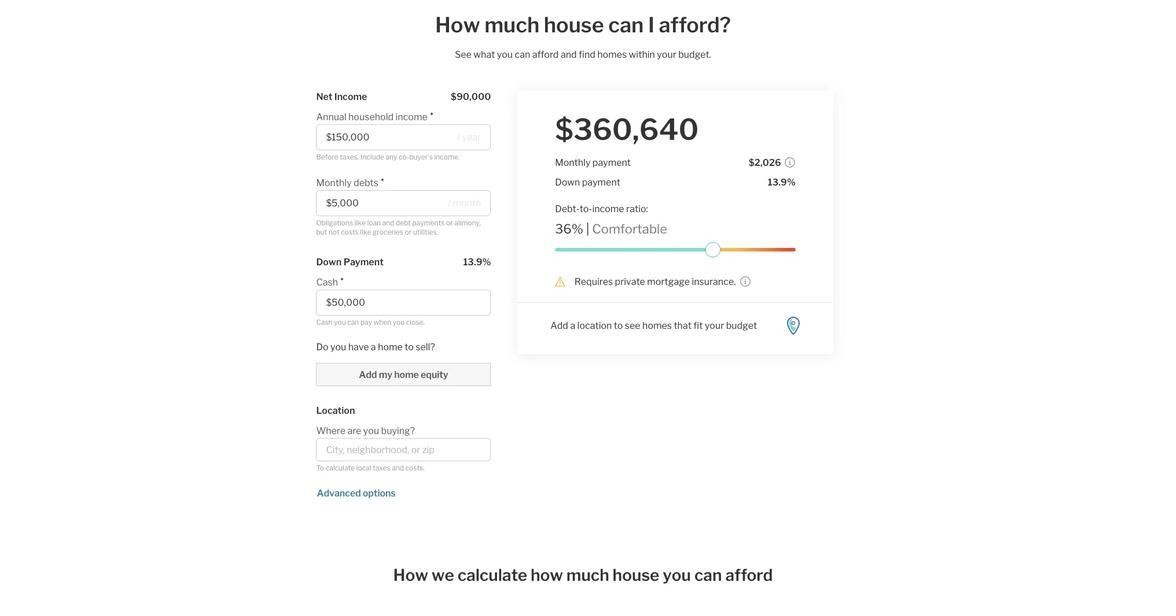 Task type: vqa. For each thing, say whether or not it's contained in the screenshot.
THE PHOTO OF 2708 SPIVEY LN, ORLANDO, FL 32837
no



Task type: locate. For each thing, give the bounding box(es) containing it.
how up see
[[435, 12, 480, 38]]

1 vertical spatial payment
[[582, 177, 620, 188]]

buying?
[[381, 426, 415, 437]]

monthly up down payment
[[555, 157, 590, 168]]

groceries
[[373, 228, 403, 237]]

down up debt-
[[555, 177, 580, 188]]

down for down payment
[[555, 177, 580, 188]]

0 vertical spatial can
[[608, 12, 644, 38]]

alimony,
[[454, 218, 481, 227]]

1 horizontal spatial calculate
[[458, 566, 527, 585]]

afford?
[[659, 12, 731, 38]]

0 horizontal spatial monthly
[[316, 177, 352, 188]]

your
[[657, 49, 676, 60], [705, 321, 724, 332]]

/
[[457, 132, 460, 143], [448, 198, 451, 209]]

monthly for monthly debts
[[316, 177, 352, 188]]

are
[[347, 426, 361, 437]]

/ left the "month" on the top left of the page
[[448, 198, 451, 209]]

homes
[[597, 49, 627, 60], [642, 321, 672, 332]]

0 horizontal spatial or
[[405, 228, 412, 237]]

/ left year
[[457, 132, 460, 143]]

1 vertical spatial income
[[592, 204, 624, 215]]

to
[[614, 321, 623, 332], [405, 342, 414, 353]]

1 horizontal spatial income
[[592, 204, 624, 215]]

0 vertical spatial calculate
[[326, 464, 355, 473]]

and up groceries
[[382, 218, 394, 227]]

1 vertical spatial 13.9%
[[463, 257, 491, 268]]

0 horizontal spatial down
[[316, 257, 342, 268]]

do
[[316, 342, 328, 353]]

1 vertical spatial monthly
[[316, 177, 352, 188]]

/ for / month
[[448, 198, 451, 209]]

can for afford
[[515, 49, 530, 60]]

cash for cash
[[316, 277, 338, 288]]

your right within
[[657, 49, 676, 60]]

13.9% for down payment
[[768, 177, 795, 188]]

1 vertical spatial your
[[705, 321, 724, 332]]

house
[[544, 12, 604, 38], [613, 566, 659, 585]]

0 vertical spatial monthly
[[555, 157, 590, 168]]

1 vertical spatial to
[[405, 342, 414, 353]]

0 vertical spatial income
[[396, 112, 428, 123]]

and right taxes
[[392, 464, 404, 473]]

income for household
[[396, 112, 428, 123]]

0 horizontal spatial income
[[396, 112, 428, 123]]

net income
[[316, 91, 367, 102]]

home
[[378, 342, 403, 353], [394, 370, 419, 381]]

can left afford on the top
[[515, 49, 530, 60]]

add left location
[[550, 321, 568, 332]]

debt
[[396, 218, 411, 227]]

1 vertical spatial cash
[[316, 318, 333, 327]]

budget
[[726, 321, 757, 332]]

1 vertical spatial house
[[613, 566, 659, 585]]

1 horizontal spatial can
[[515, 49, 530, 60]]

add inside button
[[359, 370, 377, 381]]

1 horizontal spatial to
[[614, 321, 623, 332]]

advanced
[[317, 488, 361, 499]]

calculate
[[326, 464, 355, 473], [458, 566, 527, 585]]

1 horizontal spatial or
[[446, 218, 453, 227]]

how
[[435, 12, 480, 38], [393, 566, 428, 585]]

not
[[329, 228, 339, 237]]

13.9%
[[768, 177, 795, 188], [463, 257, 491, 268]]

$90,000
[[451, 91, 491, 102]]

add left my at the bottom
[[359, 370, 377, 381]]

0 vertical spatial homes
[[597, 49, 627, 60]]

payment for monthly payment
[[592, 157, 631, 168]]

1 vertical spatial and
[[382, 218, 394, 227]]

1 vertical spatial homes
[[642, 321, 672, 332]]

0 vertical spatial 13.9%
[[768, 177, 795, 188]]

0 vertical spatial much
[[484, 12, 540, 38]]

have
[[348, 342, 369, 353]]

1 vertical spatial /
[[448, 198, 451, 209]]

you right what
[[497, 49, 513, 60]]

and left find
[[561, 49, 577, 60]]

requires
[[574, 277, 613, 288]]

$360,640
[[555, 112, 699, 147]]

fit
[[693, 321, 703, 332]]

0 vertical spatial payment
[[592, 157, 631, 168]]

0 vertical spatial cash
[[316, 277, 338, 288]]

add
[[550, 321, 568, 332], [359, 370, 377, 381]]

1 horizontal spatial down
[[555, 177, 580, 188]]

a
[[570, 321, 575, 332], [371, 342, 376, 353]]

much right how
[[566, 566, 609, 585]]

1 horizontal spatial much
[[566, 566, 609, 585]]

0 horizontal spatial house
[[544, 12, 604, 38]]

location
[[577, 321, 612, 332]]

payment down the monthly payment
[[582, 177, 620, 188]]

i
[[648, 12, 654, 38]]

2 vertical spatial and
[[392, 464, 404, 473]]

home inside button
[[394, 370, 419, 381]]

find
[[579, 49, 595, 60]]

calculate right we
[[458, 566, 527, 585]]

co-
[[399, 153, 409, 161]]

or down 'debt'
[[405, 228, 412, 237]]

1 vertical spatial or
[[405, 228, 412, 237]]

0 horizontal spatial a
[[371, 342, 376, 353]]

0 horizontal spatial 13.9%
[[463, 257, 491, 268]]

we
[[432, 566, 454, 585]]

a right have at the bottom of page
[[371, 342, 376, 353]]

home right my at the bottom
[[394, 370, 419, 381]]

any
[[386, 153, 397, 161]]

ratio:
[[626, 204, 648, 215]]

0 horizontal spatial /
[[448, 198, 451, 209]]

monthly payment
[[555, 157, 631, 168]]

1 horizontal spatial 13.9%
[[768, 177, 795, 188]]

1 vertical spatial home
[[394, 370, 419, 381]]

0 horizontal spatial add
[[359, 370, 377, 381]]

1 vertical spatial add
[[359, 370, 377, 381]]

pay
[[361, 318, 372, 327]]

to calculate local taxes and costs.
[[316, 464, 425, 473]]

1 horizontal spatial /
[[457, 132, 460, 143]]

/ month
[[448, 198, 481, 209]]

or left "alimony,"
[[446, 218, 453, 227]]

1 cash from the top
[[316, 277, 338, 288]]

to
[[316, 464, 324, 473]]

income up 36% | comfortable
[[592, 204, 624, 215]]

income up annual household income text box
[[396, 112, 428, 123]]

1 horizontal spatial a
[[570, 321, 575, 332]]

0 horizontal spatial how
[[393, 566, 428, 585]]

0 vertical spatial your
[[657, 49, 676, 60]]

$2,026
[[748, 157, 781, 168]]

1 horizontal spatial add
[[550, 321, 568, 332]]

0 vertical spatial a
[[570, 321, 575, 332]]

how
[[531, 566, 563, 585]]

can left i
[[608, 12, 644, 38]]

can
[[608, 12, 644, 38], [515, 49, 530, 60], [347, 318, 359, 327]]

where
[[316, 426, 345, 437]]

much up what
[[484, 12, 540, 38]]

add for add a location to see homes that fit your budget
[[550, 321, 568, 332]]

1 vertical spatial can
[[515, 49, 530, 60]]

0 horizontal spatial calculate
[[326, 464, 355, 473]]

you
[[497, 49, 513, 60], [334, 318, 346, 327], [393, 318, 405, 327], [330, 342, 346, 353], [363, 426, 379, 437]]

your right fit
[[705, 321, 724, 332]]

0 vertical spatial down
[[555, 177, 580, 188]]

and
[[561, 49, 577, 60], [382, 218, 394, 227], [392, 464, 404, 473]]

like left loan on the left top of the page
[[355, 218, 366, 227]]

see
[[625, 321, 640, 332]]

payment up down payment
[[592, 157, 631, 168]]

annual
[[316, 112, 346, 123]]

13.9% down $2,026
[[768, 177, 795, 188]]

cash
[[316, 277, 338, 288], [316, 318, 333, 327]]

1 horizontal spatial monthly
[[555, 157, 590, 168]]

1 vertical spatial a
[[371, 342, 376, 353]]

2 horizontal spatial can
[[608, 12, 644, 38]]

how much house can i afford?
[[435, 12, 731, 38]]

home down when
[[378, 342, 403, 353]]

0 vertical spatial how
[[435, 12, 480, 38]]

like down loan on the left top of the page
[[360, 228, 371, 237]]

36% | comfortable
[[555, 222, 667, 237]]

much
[[484, 12, 540, 38], [566, 566, 609, 585]]

1 horizontal spatial how
[[435, 12, 480, 38]]

0 horizontal spatial homes
[[597, 49, 627, 60]]

0 horizontal spatial can
[[347, 318, 359, 327]]

1 horizontal spatial house
[[613, 566, 659, 585]]

1 vertical spatial how
[[393, 566, 428, 585]]

you right when
[[393, 318, 405, 327]]

local
[[356, 464, 371, 473]]

to left the sell?
[[405, 342, 414, 353]]

you right are
[[363, 426, 379, 437]]

homes right see
[[642, 321, 672, 332]]

0 vertical spatial and
[[561, 49, 577, 60]]

1 vertical spatial down
[[316, 257, 342, 268]]

to left see
[[614, 321, 623, 332]]

cash up do
[[316, 318, 333, 327]]

debt-to-income ratio:
[[555, 204, 648, 215]]

2 cash from the top
[[316, 318, 333, 327]]

monthly down the before
[[316, 177, 352, 188]]

homes right find
[[597, 49, 627, 60]]

obligations
[[316, 218, 353, 227]]

1 vertical spatial calculate
[[458, 566, 527, 585]]

add my home equity
[[359, 370, 448, 381]]

cash down down payment
[[316, 277, 338, 288]]

13.9% down "alimony,"
[[463, 257, 491, 268]]

0 horizontal spatial your
[[657, 49, 676, 60]]

how left we
[[393, 566, 428, 585]]

calculate right to
[[326, 464, 355, 473]]

0 vertical spatial /
[[457, 132, 460, 143]]

1 horizontal spatial homes
[[642, 321, 672, 332]]

cash. required field. element
[[316, 271, 485, 290]]

0 vertical spatial add
[[550, 321, 568, 332]]

can left pay
[[347, 318, 359, 327]]

monthly
[[555, 157, 590, 168], [316, 177, 352, 188]]

None range field
[[555, 242, 795, 258]]

0 horizontal spatial much
[[484, 12, 540, 38]]

payment
[[592, 157, 631, 168], [582, 177, 620, 188]]

down down not
[[316, 257, 342, 268]]

a left location
[[570, 321, 575, 332]]



Task type: describe. For each thing, give the bounding box(es) containing it.
taxes.
[[340, 153, 359, 161]]

equity
[[421, 370, 448, 381]]

within
[[629, 49, 655, 60]]

options
[[363, 488, 396, 499]]

and inside obligations like loan and debt payments or alimony, but not costs like groceries or utilities.
[[382, 218, 394, 227]]

monthly debts
[[316, 177, 378, 188]]

comfortable
[[592, 222, 667, 237]]

0 vertical spatial like
[[355, 218, 366, 227]]

year
[[462, 132, 481, 143]]

but
[[316, 228, 327, 237]]

when
[[374, 318, 391, 327]]

mortgage
[[647, 277, 690, 288]]

taxes
[[373, 464, 390, 473]]

close.
[[406, 318, 425, 327]]

afford
[[532, 49, 559, 60]]

down for down payment
[[316, 257, 342, 268]]

income for to-
[[592, 204, 624, 215]]

payment for down payment
[[582, 177, 620, 188]]

what
[[474, 49, 495, 60]]

loan
[[367, 218, 381, 227]]

my
[[379, 370, 392, 381]]

location
[[316, 406, 355, 417]]

that
[[674, 321, 691, 332]]

budget.
[[678, 49, 711, 60]]

utilities.
[[413, 228, 438, 237]]

13.9% for down payment
[[463, 257, 491, 268]]

private
[[615, 277, 645, 288]]

monthly debts. required field. element
[[316, 172, 485, 190]]

add a location to see homes that fit your budget
[[550, 321, 757, 332]]

cash for cash you can pay when you close.
[[316, 318, 333, 327]]

how for how much house can i afford?
[[435, 12, 480, 38]]

1 vertical spatial like
[[360, 228, 371, 237]]

monthly for monthly payment
[[555, 157, 590, 168]]

annual household income. required field. element
[[316, 106, 485, 124]]

net
[[316, 91, 332, 102]]

1 horizontal spatial your
[[705, 321, 724, 332]]

you right do
[[330, 342, 346, 353]]

how we calculate how much house you can afford
[[393, 566, 773, 585]]

to-
[[579, 204, 592, 215]]

requires private mortgage
[[574, 277, 690, 288]]

0 vertical spatial house
[[544, 12, 604, 38]]

you can afford
[[663, 566, 773, 585]]

debt-
[[555, 204, 579, 215]]

debts
[[354, 177, 378, 188]]

payment
[[344, 257, 384, 268]]

month
[[453, 198, 481, 209]]

advanced options
[[317, 488, 396, 499]]

add for add my home equity
[[359, 370, 377, 381]]

0 vertical spatial to
[[614, 321, 623, 332]]

down payment
[[555, 177, 620, 188]]

/ for / year
[[457, 132, 460, 143]]

0 vertical spatial or
[[446, 218, 453, 227]]

income
[[334, 91, 367, 102]]

can for i
[[608, 12, 644, 38]]

Monthly debts text field
[[326, 198, 444, 209]]

payments
[[412, 218, 445, 227]]

map push pin image
[[787, 317, 800, 336]]

add my home equity button
[[316, 363, 491, 387]]

Cash text field
[[326, 297, 481, 308]]

cash you can pay when you close.
[[316, 318, 425, 327]]

see
[[455, 49, 472, 60]]

City, neighborhood, or zip search field
[[316, 439, 491, 462]]

/ year
[[457, 132, 481, 143]]

include
[[360, 153, 384, 161]]

sell?
[[416, 342, 435, 353]]

income.
[[434, 153, 460, 161]]

where are you buying?
[[316, 426, 415, 437]]

how for how we calculate how much house you can afford
[[393, 566, 428, 585]]

before taxes. include any co-buyer's income.
[[316, 153, 460, 161]]

before
[[316, 153, 338, 161]]

obligations like loan and debt payments or alimony, but not costs like groceries or utilities.
[[316, 218, 481, 237]]

down payment
[[316, 257, 384, 268]]

Annual household income text field
[[326, 132, 453, 143]]

costs.
[[405, 464, 425, 473]]

buyer's
[[409, 153, 433, 161]]

household
[[348, 112, 394, 123]]

do you have a home to sell?
[[316, 342, 435, 353]]

2 vertical spatial can
[[347, 318, 359, 327]]

insurance.
[[690, 277, 736, 288]]

you left pay
[[334, 318, 346, 327]]

0 vertical spatial home
[[378, 342, 403, 353]]

|
[[586, 222, 589, 237]]

annual household income
[[316, 112, 428, 123]]

36%
[[555, 222, 583, 237]]

0 horizontal spatial to
[[405, 342, 414, 353]]

costs
[[341, 228, 359, 237]]

see what you can afford and find homes within your budget.
[[455, 49, 711, 60]]

1 vertical spatial much
[[566, 566, 609, 585]]

advanced options button
[[316, 488, 396, 499]]



